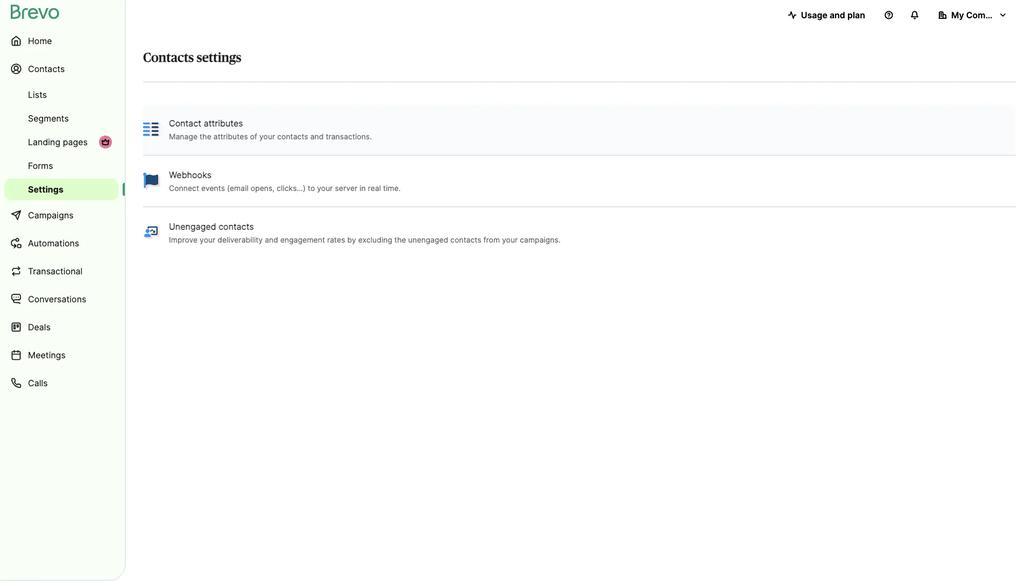 Task type: describe. For each thing, give the bounding box(es) containing it.
by
[[348, 235, 356, 244]]

usage
[[801, 10, 828, 20]]

settings
[[28, 184, 63, 195]]

usage and plan
[[801, 10, 866, 20]]

unengaged
[[169, 221, 216, 232]]

your down unengaged
[[200, 235, 216, 244]]

plan
[[848, 10, 866, 20]]

unengaged
[[408, 235, 448, 244]]

rates
[[327, 235, 345, 244]]

your inside webhooks connect events (email opens, clicks…) to your server in real time.
[[317, 183, 333, 193]]

deals
[[28, 322, 51, 332]]

webhooks
[[169, 169, 212, 180]]

home link
[[4, 28, 118, 54]]

webhooks connect events (email opens, clicks…) to your server in real time.
[[169, 169, 401, 193]]

of
[[250, 132, 257, 141]]

opens,
[[251, 183, 275, 193]]

contact
[[169, 118, 201, 128]]

campaigns
[[28, 210, 74, 220]]

server
[[335, 183, 358, 193]]

landing pages link
[[4, 131, 118, 153]]

campaigns link
[[4, 202, 118, 228]]

(email
[[227, 183, 249, 193]]

conversations
[[28, 294, 86, 304]]

forms
[[28, 160, 53, 171]]

your right from
[[502, 235, 518, 244]]

unengaged contacts improve your deliverability and engagement rates by excluding the unengaged contacts from your campaigns.
[[169, 221, 561, 244]]

transactional
[[28, 266, 83, 276]]

segments
[[28, 113, 69, 124]]

usage and plan button
[[780, 4, 874, 26]]

transactions.
[[326, 132, 372, 141]]

from
[[484, 235, 500, 244]]

settings link
[[4, 179, 118, 200]]

in
[[360, 183, 366, 193]]

excluding
[[358, 235, 392, 244]]

0 vertical spatial attributes
[[204, 118, 243, 128]]

2 horizontal spatial contacts
[[451, 235, 482, 244]]

time.
[[383, 183, 401, 193]]

deliverability
[[218, 235, 263, 244]]

and inside contact attributes manage the attributes of your contacts and transactions.
[[310, 132, 324, 141]]

lists
[[28, 89, 47, 100]]

automations
[[28, 238, 79, 248]]



Task type: vqa. For each thing, say whether or not it's contained in the screenshot.
a in the button
no



Task type: locate. For each thing, give the bounding box(es) containing it.
1 vertical spatial contacts
[[219, 221, 254, 232]]

to
[[308, 183, 315, 193]]

1 horizontal spatial contacts
[[143, 52, 194, 65]]

lists link
[[4, 84, 118, 106]]

settings
[[197, 52, 241, 65]]

events
[[201, 183, 225, 193]]

0 horizontal spatial contacts
[[219, 221, 254, 232]]

transactional link
[[4, 258, 118, 284]]

0 horizontal spatial the
[[200, 132, 211, 141]]

2 vertical spatial and
[[265, 235, 278, 244]]

and inside button
[[830, 10, 846, 20]]

the right manage
[[200, 132, 211, 141]]

contacts settings
[[143, 52, 241, 65]]

contacts right of
[[277, 132, 308, 141]]

the inside contact attributes manage the attributes of your contacts and transactions.
[[200, 132, 211, 141]]

your right of
[[259, 132, 275, 141]]

company
[[967, 10, 1006, 20]]

1 vertical spatial attributes
[[214, 132, 248, 141]]

1 vertical spatial and
[[310, 132, 324, 141]]

contacts
[[277, 132, 308, 141], [219, 221, 254, 232], [451, 235, 482, 244]]

1 vertical spatial the
[[395, 235, 406, 244]]

your right to
[[317, 183, 333, 193]]

pages
[[63, 137, 88, 147]]

contacts
[[143, 52, 194, 65], [28, 64, 65, 74]]

manage
[[169, 132, 198, 141]]

contacts left "settings"
[[143, 52, 194, 65]]

your inside contact attributes manage the attributes of your contacts and transactions.
[[259, 132, 275, 141]]

0 vertical spatial the
[[200, 132, 211, 141]]

calls link
[[4, 370, 118, 396]]

contacts left from
[[451, 235, 482, 244]]

contacts up lists
[[28, 64, 65, 74]]

and inside unengaged contacts improve your deliverability and engagement rates by excluding the unengaged contacts from your campaigns.
[[265, 235, 278, 244]]

forms link
[[4, 155, 118, 177]]

calls
[[28, 378, 48, 388]]

and left engagement
[[265, 235, 278, 244]]

improve
[[169, 235, 198, 244]]

my company button
[[930, 4, 1016, 26]]

landing
[[28, 137, 60, 147]]

meetings link
[[4, 342, 118, 368]]

0 vertical spatial and
[[830, 10, 846, 20]]

contact attributes manage the attributes of your contacts and transactions.
[[169, 118, 372, 141]]

the inside unengaged contacts improve your deliverability and engagement rates by excluding the unengaged contacts from your campaigns.
[[395, 235, 406, 244]]

attributes left of
[[214, 132, 248, 141]]

0 vertical spatial contacts
[[277, 132, 308, 141]]

the
[[200, 132, 211, 141], [395, 235, 406, 244]]

deals link
[[4, 314, 118, 340]]

2 vertical spatial contacts
[[451, 235, 482, 244]]

home
[[28, 36, 52, 46]]

your
[[259, 132, 275, 141], [317, 183, 333, 193], [200, 235, 216, 244], [502, 235, 518, 244]]

segments link
[[4, 108, 118, 129]]

contacts for contacts
[[28, 64, 65, 74]]

left___rvooi image
[[101, 138, 110, 146]]

contacts link
[[4, 56, 118, 82]]

1 horizontal spatial the
[[395, 235, 406, 244]]

and left transactions.
[[310, 132, 324, 141]]

the right "excluding"
[[395, 235, 406, 244]]

contacts for contacts settings
[[143, 52, 194, 65]]

contacts up deliverability
[[219, 221, 254, 232]]

attributes right contact
[[204, 118, 243, 128]]

and
[[830, 10, 846, 20], [310, 132, 324, 141], [265, 235, 278, 244]]

and left the plan
[[830, 10, 846, 20]]

landing pages
[[28, 137, 88, 147]]

contacts inside contact attributes manage the attributes of your contacts and transactions.
[[277, 132, 308, 141]]

0 horizontal spatial and
[[265, 235, 278, 244]]

real
[[368, 183, 381, 193]]

connect
[[169, 183, 199, 193]]

my company
[[952, 10, 1006, 20]]

engagement
[[280, 235, 325, 244]]

conversations link
[[4, 286, 118, 312]]

meetings
[[28, 350, 66, 360]]

automations link
[[4, 230, 118, 256]]

0 horizontal spatial contacts
[[28, 64, 65, 74]]

campaigns.
[[520, 235, 561, 244]]

2 horizontal spatial and
[[830, 10, 846, 20]]

attributes
[[204, 118, 243, 128], [214, 132, 248, 141]]

1 horizontal spatial and
[[310, 132, 324, 141]]

clicks…)
[[277, 183, 306, 193]]

1 horizontal spatial contacts
[[277, 132, 308, 141]]

my
[[952, 10, 965, 20]]



